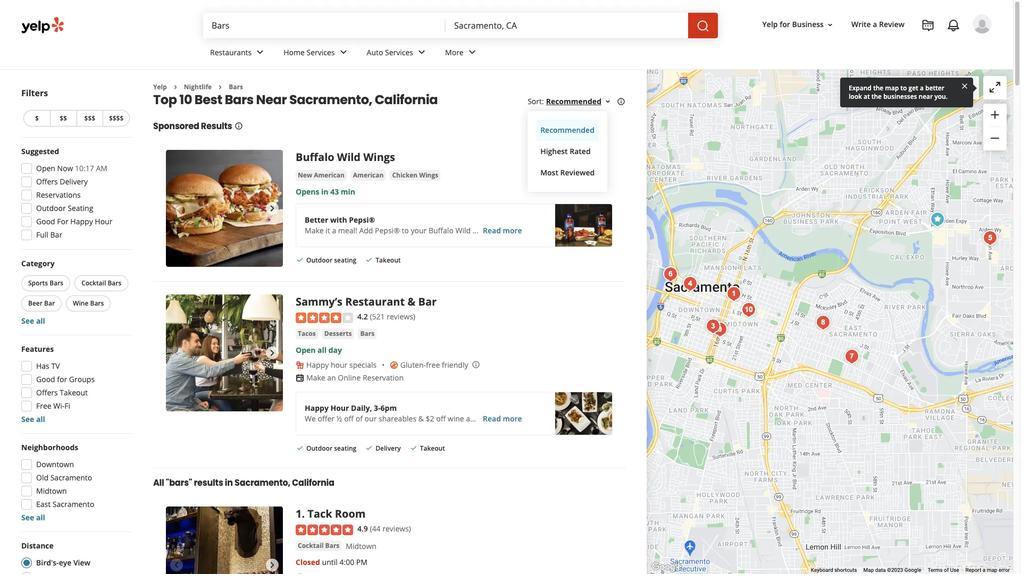 Task type: locate. For each thing, give the bounding box(es) containing it.
of down daily,
[[356, 414, 363, 424]]

group containing neighborhoods
[[18, 443, 132, 524]]

0 vertical spatial recommended
[[546, 97, 602, 107]]

for for business
[[780, 19, 791, 30]]

2 vertical spatial slideshow element
[[166, 507, 283, 575]]

open all day
[[296, 345, 342, 355]]

free wi-fi
[[36, 401, 70, 411]]

3-
[[374, 403, 381, 413]]

next image for buffalo
[[266, 202, 279, 215]]

1 next image from the top
[[266, 202, 279, 215]]

Find text field
[[212, 20, 438, 31]]

offers for offers delivery
[[36, 177, 58, 187]]

beer
[[28, 299, 43, 308]]

1 slideshow element from the top
[[166, 150, 283, 267]]

tacos
[[298, 329, 316, 338]]

map left get
[[886, 84, 900, 93]]

google
[[905, 568, 922, 574]]

outdoor seating for takeout
[[307, 256, 357, 265]]

offers
[[36, 177, 58, 187], [36, 388, 58, 398]]

0 horizontal spatial cocktail
[[82, 279, 106, 288]]

wings left order.
[[473, 226, 494, 236]]

cocktail bars up wine bars
[[82, 279, 122, 288]]

sports bars
[[28, 279, 63, 288]]

1 vertical spatial happy
[[307, 360, 329, 370]]

$$
[[60, 114, 67, 123]]

0 vertical spatial make
[[305, 226, 324, 236]]

see
[[21, 316, 34, 326], [21, 415, 34, 425], [21, 513, 34, 523]]

moves
[[951, 83, 973, 93]]

all down 'east'
[[36, 513, 45, 523]]

2 see all from the top
[[21, 415, 45, 425]]

results
[[194, 478, 223, 490]]

None field
[[212, 20, 438, 31], [455, 20, 680, 31]]

& up 4.2 (521 reviews)
[[408, 295, 416, 309]]

recommended inside button
[[541, 125, 595, 135]]

offers up free at the left bottom
[[36, 388, 58, 398]]

0 horizontal spatial 24 chevron down v2 image
[[337, 46, 350, 59]]

new american link
[[296, 171, 347, 181]]

delivery right 16 checkmark v2 icon
[[376, 444, 401, 453]]

for inside button
[[780, 19, 791, 30]]

0 vertical spatial see all button
[[21, 316, 45, 326]]

0 vertical spatial happy
[[70, 217, 93, 227]]

see down beer
[[21, 316, 34, 326]]

expand the map to get a better look at the businesses near you. tooltip
[[841, 78, 974, 108]]

day
[[329, 345, 342, 355]]

happy down seating
[[70, 217, 93, 227]]

see all down beer
[[21, 316, 45, 326]]

16 chevron right v2 image
[[171, 83, 180, 91]]

1 horizontal spatial takeout
[[376, 256, 401, 265]]

1 vertical spatial takeout
[[60, 388, 88, 398]]

open down suggested
[[36, 163, 55, 174]]

1 vertical spatial make
[[307, 373, 326, 383]]

an
[[327, 373, 336, 383]]

specials
[[350, 360, 377, 370]]

2 vertical spatial see all
[[21, 513, 45, 523]]

1 horizontal spatial cocktail
[[298, 542, 324, 551]]

all for features
[[36, 415, 45, 425]]

closed
[[296, 558, 320, 568]]

cocktail for left cocktail bars button
[[82, 279, 106, 288]]

tacos link
[[296, 329, 318, 339]]

it
[[326, 226, 330, 236]]

wine
[[73, 299, 89, 308]]

buffalo right your at the top left of the page
[[429, 226, 454, 236]]

cocktail bars for cocktail bars button to the bottom
[[298, 542, 340, 551]]

2 read more from the top
[[483, 414, 522, 424]]

0 vertical spatial for
[[780, 19, 791, 30]]

1 vertical spatial recommended
[[541, 125, 595, 135]]

good for good for groups
[[36, 375, 55, 385]]

1 see from the top
[[21, 316, 34, 326]]

american up min
[[353, 171, 384, 180]]

16 info v2 image
[[234, 122, 243, 131]]

hilltop tavern bar image
[[842, 346, 863, 368]]

midtown up 'east'
[[36, 486, 67, 497]]

2 seating from the top
[[334, 444, 357, 453]]

10:17
[[75, 163, 94, 174]]

happy up we
[[305, 403, 329, 413]]

bar right restaurant on the left bottom of page
[[419, 295, 437, 309]]

3 slideshow element from the top
[[166, 507, 283, 575]]

1 horizontal spatial yelp
[[763, 19, 778, 30]]

1 vertical spatial outdoor seating
[[307, 444, 357, 453]]

1 24 chevron down v2 image from the left
[[337, 46, 350, 59]]

0 horizontal spatial off
[[344, 414, 354, 424]]

good up full
[[36, 217, 55, 227]]

bar for full bar
[[50, 230, 62, 240]]

2 good from the top
[[36, 375, 55, 385]]

wild up american button
[[337, 150, 361, 165]]

see all button for downtown
[[21, 513, 45, 523]]

group
[[984, 104, 1008, 151], [18, 146, 132, 244], [19, 259, 132, 327], [18, 344, 132, 425], [18, 443, 132, 524]]

seating left 16 checkmark v2 icon
[[334, 444, 357, 453]]

Near text field
[[455, 20, 680, 31]]

seating down meal! in the left of the page
[[334, 256, 357, 265]]

3 see from the top
[[21, 513, 34, 523]]

1 seating from the top
[[334, 256, 357, 265]]

none field up 'home services' link
[[212, 20, 438, 31]]

outdoor for takeout
[[307, 256, 333, 265]]

2 more from the top
[[503, 414, 522, 424]]

california
[[375, 91, 438, 109], [292, 478, 335, 490]]

restaurant
[[346, 295, 405, 309]]

keyboard
[[812, 568, 834, 574]]

yelp left 16 chevron right v2 image
[[153, 82, 167, 92]]

cocktail bars down 4.9 star rating image
[[298, 542, 340, 551]]

tack room image
[[724, 283, 745, 305]]

make for make an online reservation
[[307, 373, 326, 383]]

16 happy hour specials v2 image
[[296, 361, 304, 370]]

0 vertical spatial yelp
[[763, 19, 778, 30]]

map right as
[[933, 83, 949, 93]]

24 chevron down v2 image left auto
[[337, 46, 350, 59]]

yelp for business button
[[759, 15, 839, 34]]

16 checkmark v2 image
[[296, 256, 304, 265], [365, 256, 374, 265], [296, 444, 304, 453], [410, 444, 418, 453]]

2 24 chevron down v2 image from the left
[[466, 46, 479, 59]]

bird's-
[[36, 558, 59, 568]]

0 vertical spatial bars link
[[229, 82, 243, 92]]

takeout up fi
[[60, 388, 88, 398]]

near
[[256, 91, 287, 109]]

reviews) right the "(521"
[[387, 312, 416, 322]]

happy down open all day
[[307, 360, 329, 370]]

open inside group
[[36, 163, 55, 174]]

slideshow element
[[166, 150, 283, 267], [166, 295, 283, 412], [166, 507, 283, 575]]

open up 16 happy hour specials v2 image
[[296, 345, 316, 355]]

good down has tv
[[36, 375, 55, 385]]

2 outdoor seating from the top
[[307, 444, 357, 453]]

map for to
[[886, 84, 900, 93]]

off right $2
[[437, 414, 446, 424]]

wings right the chicken
[[420, 171, 439, 180]]

1 horizontal spatial of
[[945, 568, 950, 574]]

1 vertical spatial read more
[[483, 414, 522, 424]]

0 vertical spatial in
[[322, 187, 329, 197]]

2 read from the top
[[483, 414, 501, 424]]

24 chevron down v2 image inside "more" link
[[466, 46, 479, 59]]

0 horizontal spatial midtown
[[36, 486, 67, 497]]

tack
[[308, 507, 332, 522]]

to left get
[[901, 84, 908, 93]]

2 vertical spatial next image
[[266, 560, 279, 572]]

see all for has tv
[[21, 415, 45, 425]]

0 vertical spatial outdoor
[[36, 203, 66, 213]]

close image
[[961, 81, 970, 90]]

make for make it a meal! add pepsi® to your buffalo wild wings order.
[[305, 226, 324, 236]]

next image
[[266, 202, 279, 215], [266, 347, 279, 360], [266, 560, 279, 572]]

1 see all button from the top
[[21, 316, 45, 326]]

delivery down 'open now 10:17 am'
[[60, 177, 88, 187]]

1 vertical spatial midtown
[[346, 542, 377, 552]]

see all down 'east'
[[21, 513, 45, 523]]

0 horizontal spatial cocktail bars
[[82, 279, 122, 288]]

0 horizontal spatial buffalo
[[296, 150, 335, 165]]

0 horizontal spatial in
[[225, 478, 233, 490]]

wings
[[364, 150, 395, 165], [420, 171, 439, 180], [473, 226, 494, 236]]

sammy's restaurant & bar link
[[296, 295, 437, 309]]

for for groups
[[57, 375, 67, 385]]

our
[[365, 414, 377, 424]]

american up opens in 43 min on the top of page
[[314, 171, 345, 180]]

all left day
[[318, 345, 327, 355]]

1 horizontal spatial bars link
[[358, 329, 377, 339]]

1 24 chevron down v2 image from the left
[[254, 46, 267, 59]]

use
[[951, 568, 960, 574]]

0 vertical spatial midtown
[[36, 486, 67, 497]]

1 horizontal spatial california
[[375, 91, 438, 109]]

option group
[[18, 541, 132, 575]]

expand map image
[[989, 81, 1002, 94]]

tipsy putt image
[[680, 273, 701, 295]]

off right ½
[[344, 414, 354, 424]]

keyboard shortcuts
[[812, 568, 858, 574]]

16 chevron right v2 image
[[216, 83, 225, 91]]

0 horizontal spatial map
[[886, 84, 900, 93]]

2 none field from the left
[[455, 20, 680, 31]]

3 see all from the top
[[21, 513, 45, 523]]

slideshow element for sammy's
[[166, 295, 283, 412]]

home services
[[284, 47, 335, 57]]

seating for delivery
[[334, 444, 357, 453]]

0 vertical spatial cocktail bars
[[82, 279, 122, 288]]

for left business on the right top of page
[[780, 19, 791, 30]]

1 vertical spatial good
[[36, 375, 55, 385]]

outdoor seating down 'it'
[[307, 256, 357, 265]]

read for order.
[[483, 226, 501, 236]]

delivery inside group
[[60, 177, 88, 187]]

16 chevron down v2 image
[[827, 21, 835, 29]]

1 horizontal spatial services
[[385, 47, 414, 57]]

1 offers from the top
[[36, 177, 58, 187]]

24 chevron down v2 image right "auto services"
[[416, 46, 428, 59]]

wild left order.
[[456, 226, 471, 236]]

1 american from the left
[[314, 171, 345, 180]]

see up distance
[[21, 513, 34, 523]]

room
[[335, 507, 366, 522]]

1 vertical spatial to
[[402, 226, 409, 236]]

1 vertical spatial reviews)
[[383, 524, 411, 534]]

a right get
[[921, 84, 924, 93]]

map inside expand the map to get a better look at the businesses near you.
[[886, 84, 900, 93]]

takeout down $2
[[420, 444, 445, 453]]

0 horizontal spatial 24 chevron down v2 image
[[254, 46, 267, 59]]

sacramento for east sacramento
[[53, 500, 94, 510]]

0 vertical spatial read more
[[483, 226, 522, 236]]

sponsored results
[[153, 121, 232, 133]]

0 horizontal spatial for
[[57, 375, 67, 385]]

make down better
[[305, 226, 324, 236]]

1 vertical spatial hour
[[331, 403, 349, 413]]

2 services from the left
[[385, 47, 414, 57]]

zoom out image
[[989, 132, 1002, 145]]

services for home services
[[307, 47, 335, 57]]

none field find
[[212, 20, 438, 31]]

services right the home
[[307, 47, 335, 57]]

2 slideshow element from the top
[[166, 295, 283, 412]]

bar inside button
[[44, 299, 55, 308]]

24 chevron down v2 image for restaurants
[[254, 46, 267, 59]]

outdoor seating down the offer
[[307, 444, 357, 453]]

0 vertical spatial delivery
[[60, 177, 88, 187]]

$$ button
[[50, 110, 76, 127]]

pepsi® right add
[[375, 226, 400, 236]]

a right write
[[874, 19, 878, 30]]

chicken wings button
[[390, 171, 441, 181]]

category
[[21, 259, 55, 269]]

maria w. image
[[973, 14, 993, 34]]

see all down free at the left bottom
[[21, 415, 45, 425]]

hour up ½
[[331, 403, 349, 413]]

$2
[[426, 414, 435, 424]]

yelp left business on the right top of page
[[763, 19, 778, 30]]

None search field
[[203, 13, 721, 38]]

outdoor down the offer
[[307, 444, 333, 453]]

services right auto
[[385, 47, 414, 57]]

all down beer bar button
[[36, 316, 45, 326]]

wings up american button
[[364, 150, 395, 165]]

2 vertical spatial see all button
[[21, 513, 45, 523]]

cocktail bars button down 4.9 star rating image
[[296, 541, 342, 552]]

1 vertical spatial see all button
[[21, 415, 45, 425]]

1 horizontal spatial in
[[322, 187, 329, 197]]

0 vertical spatial buffalo
[[296, 150, 335, 165]]

2 previous image from the top
[[170, 560, 183, 572]]

sacramento down old sacramento
[[53, 500, 94, 510]]

0 vertical spatial seating
[[334, 256, 357, 265]]

a inside write a review "link"
[[874, 19, 878, 30]]

recommended up highest rated
[[541, 125, 595, 135]]

1 horizontal spatial &
[[419, 414, 424, 424]]

the cabin image
[[739, 299, 760, 321]]

american inside american button
[[353, 171, 384, 180]]

bars link down '4.2'
[[358, 329, 377, 339]]

1 horizontal spatial for
[[780, 19, 791, 30]]

california up the tack
[[292, 478, 335, 490]]

2 offers from the top
[[36, 388, 58, 398]]

recommended up recommended button
[[546, 97, 602, 107]]

for up offers takeout
[[57, 375, 67, 385]]

previous image
[[170, 202, 183, 215], [170, 560, 183, 572]]

2 horizontal spatial wings
[[473, 226, 494, 236]]

sacramento down downtown
[[50, 473, 92, 483]]

1 vertical spatial seating
[[334, 444, 357, 453]]

2 horizontal spatial map
[[988, 568, 998, 574]]

1 vertical spatial see
[[21, 415, 34, 425]]

make left an
[[307, 373, 326, 383]]

chicken
[[392, 171, 418, 180]]

24 chevron down v2 image inside auto services link
[[416, 46, 428, 59]]

2 vertical spatial happy
[[305, 403, 329, 413]]

all down free at the left bottom
[[36, 415, 45, 425]]

2 vertical spatial takeout
[[420, 444, 445, 453]]

24 chevron down v2 image right more
[[466, 46, 479, 59]]

2 see from the top
[[21, 415, 34, 425]]

1 vertical spatial california
[[292, 478, 335, 490]]

& left $2
[[419, 414, 424, 424]]

distance
[[21, 541, 54, 551]]

read more for order.
[[483, 226, 522, 236]]

1 none field from the left
[[212, 20, 438, 31]]

outdoor down reservations
[[36, 203, 66, 213]]

services for auto services
[[385, 47, 414, 57]]

wine bars
[[73, 299, 104, 308]]

1 horizontal spatial american
[[353, 171, 384, 180]]

1 horizontal spatial midtown
[[346, 542, 377, 552]]

0 horizontal spatial services
[[307, 47, 335, 57]]

hour right "for"
[[95, 217, 113, 227]]

1 vertical spatial cocktail bars
[[298, 542, 340, 551]]

restaurants
[[210, 47, 252, 57]]

1 vertical spatial slideshow element
[[166, 295, 283, 412]]

friendly
[[442, 360, 469, 370]]

0 horizontal spatial yelp
[[153, 82, 167, 92]]

shortcuts
[[835, 568, 858, 574]]

&
[[408, 295, 416, 309], [419, 414, 424, 424]]

midtown up pm
[[346, 542, 377, 552]]

1 vertical spatial offers
[[36, 388, 58, 398]]

in right results
[[225, 478, 233, 490]]

beer
[[482, 414, 498, 424]]

the snug image
[[703, 316, 724, 337]]

cocktail up closed
[[298, 542, 324, 551]]

business
[[793, 19, 824, 30]]

seating for takeout
[[334, 256, 357, 265]]

top 10 best bars near sacramento, california
[[153, 91, 438, 109]]

takeout down make it a meal! add pepsi® to your buffalo wild wings order. at top
[[376, 256, 401, 265]]

24 chevron down v2 image inside 'home services' link
[[337, 46, 350, 59]]

24 chevron down v2 image
[[254, 46, 267, 59], [416, 46, 428, 59]]

see all button down free at the left bottom
[[21, 415, 45, 425]]

yelp inside button
[[763, 19, 778, 30]]

bars link
[[229, 82, 243, 92], [358, 329, 377, 339]]

1 vertical spatial buffalo
[[429, 226, 454, 236]]

of left use
[[945, 568, 950, 574]]

1 horizontal spatial 24 chevron down v2 image
[[416, 46, 428, 59]]

to left your at the top left of the page
[[402, 226, 409, 236]]

wild
[[337, 150, 361, 165], [456, 226, 471, 236]]

2 see all button from the top
[[21, 415, 45, 425]]

24 chevron down v2 image inside restaurants link
[[254, 46, 267, 59]]

2 next image from the top
[[266, 347, 279, 360]]

none field up business categories element
[[455, 20, 680, 31]]

cocktail for cocktail bars button to the bottom
[[298, 542, 324, 551]]

see all button down beer
[[21, 316, 45, 326]]

0 vertical spatial good
[[36, 217, 55, 227]]

1 good from the top
[[36, 217, 55, 227]]

0 horizontal spatial &
[[408, 295, 416, 309]]

yelp for yelp link
[[153, 82, 167, 92]]

wine
[[448, 414, 464, 424]]

2 vertical spatial outdoor
[[307, 444, 333, 453]]

1 read more from the top
[[483, 226, 522, 236]]

1 vertical spatial previous image
[[170, 560, 183, 572]]

bars link right 16 chevron right v2 icon
[[229, 82, 243, 92]]

cocktail
[[82, 279, 106, 288], [298, 542, 324, 551]]

2 american from the left
[[353, 171, 384, 180]]

outdoor down 'it'
[[307, 256, 333, 265]]

your
[[411, 226, 427, 236]]

zoom in image
[[989, 108, 1002, 121]]

group containing suggested
[[18, 146, 132, 244]]

good for groups
[[36, 375, 95, 385]]

map left error
[[988, 568, 998, 574]]

2 vertical spatial see
[[21, 513, 34, 523]]

read more
[[483, 226, 522, 236], [483, 414, 522, 424]]

0 vertical spatial next image
[[266, 202, 279, 215]]

offers up reservations
[[36, 177, 58, 187]]

1 vertical spatial more
[[503, 414, 522, 424]]

review
[[880, 19, 905, 30]]

0 horizontal spatial hour
[[95, 217, 113, 227]]

0 vertical spatial cocktail bars button
[[75, 276, 128, 292]]

bar right beer
[[44, 299, 55, 308]]

0 vertical spatial see
[[21, 316, 34, 326]]

in left 43
[[322, 187, 329, 197]]

rated
[[570, 147, 591, 157]]

map for error
[[988, 568, 998, 574]]

0 vertical spatial of
[[356, 414, 363, 424]]

bar for beer bar
[[44, 299, 55, 308]]

24 chevron down v2 image right restaurants
[[254, 46, 267, 59]]

3 see all button from the top
[[21, 513, 45, 523]]

info icon image
[[472, 361, 480, 369], [472, 361, 480, 369]]

24 chevron down v2 image for auto services
[[416, 46, 428, 59]]

0 vertical spatial more
[[503, 226, 522, 236]]

1 see all from the top
[[21, 316, 45, 326]]

results
[[201, 121, 232, 133]]

new american button
[[296, 171, 347, 181]]

cocktail bars button up wine bars
[[75, 276, 128, 292]]

1 horizontal spatial wild
[[456, 226, 471, 236]]

see all button down 'east'
[[21, 513, 45, 523]]

auto services
[[367, 47, 414, 57]]

0 vertical spatial outdoor seating
[[307, 256, 357, 265]]

1 more from the top
[[503, 226, 522, 236]]

buffalo up new american
[[296, 150, 335, 165]]

businesses
[[884, 92, 918, 101]]

cocktail up wine bars
[[82, 279, 106, 288]]

buffalo wild wings link
[[296, 150, 395, 165]]

0 vertical spatial reviews)
[[387, 312, 416, 322]]

cocktail bars inside group
[[82, 279, 122, 288]]

reviews) right (44
[[383, 524, 411, 534]]

$$$$ button
[[103, 110, 130, 127]]

american
[[314, 171, 345, 180], [353, 171, 384, 180]]

recommended for recommended popup button on the right of page
[[546, 97, 602, 107]]

0 horizontal spatial wings
[[364, 150, 395, 165]]

better
[[926, 84, 945, 93]]

1 vertical spatial cocktail
[[298, 542, 324, 551]]

1 previous image from the top
[[170, 202, 183, 215]]

outdoor seating
[[36, 203, 93, 213]]

0 horizontal spatial american
[[314, 171, 345, 180]]

auto
[[367, 47, 383, 57]]

now
[[57, 163, 73, 174]]

seating
[[68, 203, 93, 213]]

1 outdoor seating from the top
[[307, 256, 357, 265]]

more for make it a meal! add pepsi® to your buffalo wild wings order.
[[503, 226, 522, 236]]

2 24 chevron down v2 image from the left
[[416, 46, 428, 59]]

1 off from the left
[[344, 414, 354, 424]]

see up neighborhoods
[[21, 415, 34, 425]]

1 vertical spatial wild
[[456, 226, 471, 236]]

1 read from the top
[[483, 226, 501, 236]]

bar right full
[[50, 230, 62, 240]]

reviews)
[[387, 312, 416, 322], [383, 524, 411, 534]]

1 services from the left
[[307, 47, 335, 57]]

search image
[[697, 19, 710, 32]]

california down auto services link
[[375, 91, 438, 109]]

reviews) for 4.9 (44 reviews)
[[383, 524, 411, 534]]

pepsi®
[[349, 215, 375, 225], [375, 226, 400, 236]]

pepsi® up add
[[349, 215, 375, 225]]

neighborhoods
[[21, 443, 78, 453]]

24 chevron down v2 image
[[337, 46, 350, 59], [466, 46, 479, 59]]

0 horizontal spatial california
[[292, 478, 335, 490]]

home
[[284, 47, 305, 57]]

0 vertical spatial offers
[[36, 177, 58, 187]]

east
[[36, 500, 51, 510]]

none field near
[[455, 20, 680, 31]]

see all
[[21, 316, 45, 326], [21, 415, 45, 425], [21, 513, 45, 523]]

1 vertical spatial see all
[[21, 415, 45, 425]]

delivery
[[60, 177, 88, 187], [376, 444, 401, 453]]

0 vertical spatial slideshow element
[[166, 150, 283, 267]]

we offer ½ off of our shareables & $2 off wine and beer glasses
[[305, 414, 524, 424]]



Task type: describe. For each thing, give the bounding box(es) containing it.
1 vertical spatial sacramento,
[[235, 478, 291, 490]]

to inside expand the map to get a better look at the businesses near you.
[[901, 84, 908, 93]]

free
[[36, 401, 51, 411]]

buffalo wild wings image
[[927, 209, 949, 230]]

free
[[426, 360, 440, 370]]

0 horizontal spatial of
[[356, 414, 363, 424]]

east sacramento
[[36, 500, 94, 510]]

keyboard shortcuts button
[[812, 567, 858, 575]]

group containing features
[[18, 344, 132, 425]]

auto services link
[[358, 38, 437, 69]]

4.2
[[358, 312, 368, 322]]

at
[[864, 92, 871, 101]]

see all button for has tv
[[21, 415, 45, 425]]

pm
[[357, 558, 368, 568]]

eye
[[59, 558, 71, 568]]

most reviewed button
[[537, 163, 599, 184]]

takeout inside group
[[60, 388, 88, 398]]

more for we offer ½ off of our shareables & $2 off wine and beer glasses
[[503, 414, 522, 424]]

happy for happy hour daily, 3-6pm
[[305, 403, 329, 413]]

see for has tv
[[21, 415, 34, 425]]

opens in 43 min
[[296, 187, 356, 197]]

highest rated button
[[537, 141, 599, 163]]

better
[[305, 215, 329, 225]]

previous image for third slideshow 'element' from the top of the page
[[170, 560, 183, 572]]

bear & crown british pub image
[[660, 264, 682, 285]]

1 vertical spatial pepsi®
[[375, 226, 400, 236]]

reservation
[[363, 373, 404, 383]]

get
[[909, 84, 919, 93]]

all for neighborhoods
[[36, 513, 45, 523]]

expand
[[849, 84, 872, 93]]

0 vertical spatial sacramento,
[[290, 91, 373, 109]]

a inside expand the map to get a better look at the businesses near you.
[[921, 84, 924, 93]]

the green room image
[[813, 312, 834, 333]]

outdoor for delivery
[[307, 444, 333, 453]]

map for moves
[[933, 83, 949, 93]]

happy hour specials
[[307, 360, 377, 370]]

wine bars button
[[66, 296, 111, 312]]

24 chevron down v2 image for more
[[466, 46, 479, 59]]

2 vertical spatial wings
[[473, 226, 494, 236]]

make it a meal! add pepsi® to your buffalo wild wings order.
[[305, 226, 517, 236]]

open now 10:17 am
[[36, 163, 108, 174]]

bars inside "button"
[[361, 329, 375, 338]]

wings inside button
[[420, 171, 439, 180]]

$
[[35, 114, 39, 123]]

a right report in the bottom of the page
[[983, 568, 986, 574]]

1 horizontal spatial delivery
[[376, 444, 401, 453]]

terms
[[928, 568, 943, 574]]

0 vertical spatial &
[[408, 295, 416, 309]]

16 chevron down v2 image
[[604, 98, 613, 106]]

0 horizontal spatial bars link
[[229, 82, 243, 92]]

16 reservation v2 image
[[296, 374, 304, 382]]

downtown
[[36, 460, 74, 470]]

yelp for yelp for business
[[763, 19, 778, 30]]

write a review
[[852, 19, 905, 30]]

best
[[195, 91, 222, 109]]

sponsored
[[153, 121, 199, 133]]

1 vertical spatial bars link
[[358, 329, 377, 339]]

read more for and
[[483, 414, 522, 424]]

1 . tack room
[[296, 507, 366, 522]]

open for open all day
[[296, 345, 316, 355]]

american link
[[351, 171, 386, 181]]

fi
[[65, 401, 70, 411]]

good for good for happy hour
[[36, 217, 55, 227]]

we
[[305, 414, 316, 424]]

4.9 (44 reviews)
[[358, 524, 411, 534]]

google image
[[650, 561, 685, 575]]

wi-
[[53, 401, 65, 411]]

read for and
[[483, 414, 501, 424]]

nightlife link
[[184, 82, 212, 92]]

4.9
[[358, 524, 368, 534]]

min
[[341, 187, 356, 197]]

order.
[[496, 226, 517, 236]]

good for happy hour
[[36, 217, 113, 227]]

sports
[[28, 279, 48, 288]]

new american
[[298, 171, 345, 180]]

you.
[[935, 92, 948, 101]]

groups
[[69, 375, 95, 385]]

notifications image
[[948, 19, 961, 32]]

tack room link
[[308, 507, 366, 522]]

1 vertical spatial &
[[419, 414, 424, 424]]

next image for sammy's
[[266, 347, 279, 360]]

option group containing distance
[[18, 541, 132, 575]]

group containing category
[[19, 259, 132, 327]]

projects image
[[922, 19, 935, 32]]

sammy's restaurant & bar
[[296, 295, 437, 309]]

previous image for slideshow 'element' related to buffalo
[[170, 202, 183, 215]]

search
[[898, 83, 921, 93]]

see for downtown
[[21, 513, 34, 523]]

terms of use link
[[928, 568, 960, 574]]

0 vertical spatial california
[[375, 91, 438, 109]]

4.2 star rating image
[[296, 313, 353, 324]]

3 next image from the top
[[266, 560, 279, 572]]

43
[[331, 187, 339, 197]]

full bar
[[36, 230, 62, 240]]

beer bar
[[28, 299, 55, 308]]

16 gluten free v2 image
[[390, 361, 399, 370]]

"bars"
[[166, 478, 192, 490]]

look
[[849, 92, 863, 101]]

gluten-
[[401, 360, 426, 370]]

expand the map to get a better look at the businesses near you.
[[849, 84, 948, 101]]

better with pepsi®
[[305, 215, 375, 225]]

½
[[337, 414, 343, 424]]

$$$
[[84, 114, 95, 123]]

most reviewed
[[541, 168, 595, 178]]

more
[[446, 47, 464, 57]]

top
[[153, 91, 177, 109]]

2 off from the left
[[437, 414, 446, 424]]

(521
[[370, 312, 385, 322]]

open for open now 10:17 am
[[36, 163, 55, 174]]

firefly lounge image
[[980, 228, 1001, 249]]

0 horizontal spatial cocktail bars button
[[75, 276, 128, 292]]

recommended for recommended button
[[541, 125, 595, 135]]

all for category
[[36, 316, 45, 326]]

a right 'it'
[[332, 226, 336, 236]]

24 chevron down v2 image for home services
[[337, 46, 350, 59]]

0 horizontal spatial wild
[[337, 150, 361, 165]]

desserts
[[325, 329, 352, 338]]

as
[[923, 83, 931, 93]]

business categories element
[[202, 38, 993, 69]]

4.9 star rating image
[[296, 525, 353, 536]]

happy for happy hour specials
[[307, 360, 329, 370]]

american button
[[351, 171, 386, 181]]

1 horizontal spatial buffalo
[[429, 226, 454, 236]]

4.2 (521 reviews)
[[358, 312, 416, 322]]

0 vertical spatial wings
[[364, 150, 395, 165]]

16 checkmark v2 image
[[365, 444, 374, 453]]

map region
[[522, 11, 1022, 575]]

sacramento for old sacramento
[[50, 473, 92, 483]]

$$$ button
[[76, 110, 103, 127]]

0 vertical spatial takeout
[[376, 256, 401, 265]]

gluten-free friendly
[[401, 360, 469, 370]]

home services link
[[275, 38, 358, 69]]

see all for downtown
[[21, 513, 45, 523]]

cocktail bars for left cocktail bars button
[[82, 279, 122, 288]]

outdoor inside group
[[36, 203, 66, 213]]

reviews) for 4.2 (521 reviews)
[[387, 312, 416, 322]]

tv
[[51, 361, 60, 372]]

outdoor seating for delivery
[[307, 444, 357, 453]]

write a review link
[[848, 15, 910, 34]]

1 vertical spatial in
[[225, 478, 233, 490]]

has
[[36, 361, 49, 372]]

1 horizontal spatial hour
[[331, 403, 349, 413]]

1 vertical spatial cocktail bars button
[[296, 541, 342, 552]]

american inside new american button
[[314, 171, 345, 180]]

near
[[919, 92, 934, 101]]

write
[[852, 19, 872, 30]]

frank image
[[710, 319, 731, 340]]

previous image
[[170, 347, 183, 360]]

user actions element
[[755, 13, 1008, 79]]

more link
[[437, 38, 487, 69]]

has tv
[[36, 361, 60, 372]]

16 info v2 image
[[617, 98, 626, 106]]

slideshow element for buffalo
[[166, 150, 283, 267]]

bars inside button
[[90, 299, 104, 308]]

0 vertical spatial pepsi®
[[349, 215, 375, 225]]

highest
[[541, 147, 568, 157]]

offers delivery
[[36, 177, 88, 187]]

reservations
[[36, 190, 81, 200]]

filters
[[21, 87, 48, 99]]

offers for offers takeout
[[36, 388, 58, 398]]



Task type: vqa. For each thing, say whether or not it's contained in the screenshot.
the "buffalo wild wings"
yes



